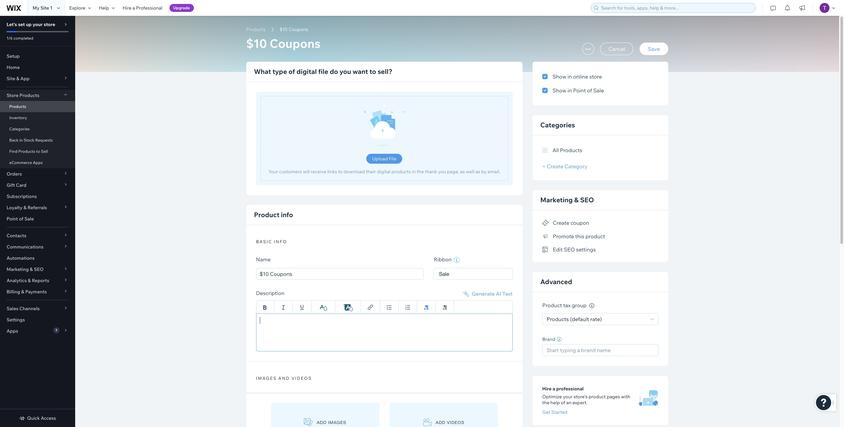 Task type: vqa. For each thing, say whether or not it's contained in the screenshot.
the bottommost email
no



Task type: describe. For each thing, give the bounding box(es) containing it.
product info
[[254, 211, 293, 219]]

create coupon button
[[543, 218, 590, 228]]

Add a product name text field
[[256, 268, 424, 280]]

create coupon
[[553, 220, 590, 226]]

find
[[9, 149, 17, 154]]

an
[[567, 400, 572, 406]]

0 horizontal spatial you
[[340, 67, 351, 76]]

of inside point of sale link
[[19, 216, 23, 222]]

your inside the optimize your store's product pages with the help of an expert.
[[563, 394, 573, 400]]

app
[[20, 76, 30, 82]]

of inside the optimize your store's product pages with the help of an expert.
[[561, 400, 566, 406]]

home
[[7, 64, 20, 70]]

generate
[[472, 290, 495, 297]]

expert.
[[573, 400, 588, 406]]

& inside $10 coupons form
[[575, 196, 579, 204]]

0 vertical spatial apps
[[33, 160, 43, 165]]

videos icon image
[[423, 418, 432, 427]]

videos
[[447, 420, 465, 425]]

upload file
[[373, 156, 397, 162]]

promote coupon image
[[543, 220, 549, 226]]

marketing inside popup button
[[7, 266, 29, 272]]

the inside the optimize your store's product pages with the help of an expert.
[[543, 400, 550, 406]]

category
[[565, 163, 588, 170]]

in for stock
[[19, 138, 23, 143]]

categories inside $10 coupons form
[[541, 121, 576, 129]]

settings
[[7, 317, 25, 323]]

0 vertical spatial create
[[547, 163, 564, 170]]

info tooltip image
[[590, 303, 595, 308]]

2 as from the left
[[476, 169, 481, 175]]

email.
[[488, 169, 501, 175]]

1 vertical spatial $10
[[246, 36, 267, 51]]

in for online
[[568, 73, 572, 80]]

add images
[[317, 420, 347, 425]]

products
[[392, 169, 411, 175]]

show in point of sale
[[553, 87, 604, 94]]

cancel
[[609, 46, 626, 52]]

upgrade
[[173, 5, 190, 10]]

in right products
[[412, 169, 416, 175]]

site & app button
[[0, 73, 75, 84]]

reports
[[32, 278, 49, 283]]

ai
[[496, 290, 502, 297]]

with
[[622, 394, 631, 400]]

automations
[[7, 255, 35, 261]]

sales channels
[[7, 306, 40, 312]]

hire a professional
[[543, 386, 584, 392]]

+ create category button
[[543, 163, 588, 170]]

download
[[344, 169, 365, 175]]

& for the marketing & seo popup button
[[30, 266, 33, 272]]

images
[[256, 376, 277, 381]]

rate)
[[591, 316, 602, 322]]

0 horizontal spatial apps
[[7, 328, 18, 334]]

help
[[551, 400, 560, 406]]

up
[[26, 21, 32, 27]]

receive
[[311, 169, 327, 175]]

& for loyalty & referrals popup button
[[23, 205, 27, 211]]

false text field
[[256, 314, 513, 351]]

get started
[[543, 409, 568, 415]]

add for add images
[[317, 420, 327, 425]]

optimize your store's product pages with the help of an expert.
[[543, 394, 631, 406]]

0 horizontal spatial digital
[[297, 67, 317, 76]]

my site 1
[[33, 5, 52, 11]]

seo inside popup button
[[34, 266, 44, 272]]

edit seo settings
[[553, 246, 596, 253]]

+ create category
[[543, 163, 588, 170]]

settings link
[[0, 314, 75, 325]]

home link
[[0, 62, 75, 73]]

promote
[[553, 233, 575, 239]]

site inside popup button
[[7, 76, 15, 82]]

gallery image
[[304, 418, 313, 427]]

+
[[543, 163, 546, 170]]

back in stock requests
[[9, 138, 53, 143]]

site & app
[[7, 76, 30, 82]]

seo settings image
[[543, 247, 549, 253]]

1 horizontal spatial $10
[[280, 26, 288, 32]]

find products to sell link
[[0, 146, 75, 157]]

card
[[16, 182, 26, 188]]

promote this product button
[[543, 231, 606, 241]]

2 vertical spatial sale
[[439, 271, 450, 277]]

point inside $10 coupons form
[[574, 87, 586, 94]]

1 as from the left
[[461, 169, 465, 175]]

online
[[574, 73, 589, 80]]

coupon
[[571, 220, 590, 226]]

1/6
[[7, 36, 13, 41]]

show for show in online store
[[553, 73, 567, 80]]

ecommerce apps
[[9, 160, 43, 165]]

in for point
[[568, 87, 572, 94]]

1 vertical spatial $10 coupons
[[246, 36, 321, 51]]

store's
[[574, 394, 588, 400]]

your inside sidebar element
[[33, 21, 43, 27]]

basic info
[[256, 239, 287, 244]]

point inside sidebar element
[[7, 216, 18, 222]]

analytics
[[7, 278, 27, 283]]

videos
[[292, 376, 312, 381]]

inventory
[[9, 115, 27, 120]]

images
[[328, 420, 347, 425]]

0 horizontal spatial products link
[[0, 101, 75, 112]]

0 horizontal spatial 1
[[50, 5, 52, 11]]

1 vertical spatial digital
[[377, 169, 391, 175]]

promote image
[[543, 233, 549, 239]]

products link inside $10 coupons form
[[243, 26, 269, 33]]

back in stock requests link
[[0, 135, 75, 146]]

store inside sidebar element
[[44, 21, 55, 27]]

sell
[[41, 149, 48, 154]]

point of sale
[[7, 216, 34, 222]]

text
[[503, 290, 513, 297]]

stock
[[24, 138, 34, 143]]

inventory link
[[0, 112, 75, 123]]

this
[[576, 233, 585, 239]]

hire a professional
[[123, 5, 163, 11]]

customers
[[279, 169, 302, 175]]

help button
[[95, 0, 119, 16]]

communications
[[7, 244, 44, 250]]

& for analytics & reports popup button
[[28, 278, 31, 283]]

info for product info
[[281, 211, 293, 219]]

sidebar element
[[0, 16, 75, 427]]

page,
[[447, 169, 459, 175]]

what type of digital file do you want to sell?
[[254, 67, 393, 76]]

edit
[[553, 246, 563, 253]]

2 horizontal spatial sale
[[594, 87, 604, 94]]

upload
[[373, 156, 388, 162]]

to inside sidebar element
[[36, 149, 40, 154]]

professional
[[136, 5, 163, 11]]

gift
[[7, 182, 15, 188]]

billing & payments
[[7, 289, 47, 295]]

your customers will receive links to download their digital products in the thank you page, as well as by email.
[[269, 169, 501, 175]]

upload file button
[[367, 154, 403, 164]]

payments
[[25, 289, 47, 295]]

show for show in point of sale
[[553, 87, 567, 94]]

0 vertical spatial coupons
[[289, 26, 308, 32]]

completed
[[13, 36, 33, 41]]

seo inside button
[[564, 246, 575, 253]]



Task type: locate. For each thing, give the bounding box(es) containing it.
0 vertical spatial show
[[553, 73, 567, 80]]

Start typing a brand name field
[[545, 344, 657, 356]]

digital right their
[[377, 169, 391, 175]]

as left the by
[[476, 169, 481, 175]]

name
[[256, 256, 271, 263]]

marketing up analytics
[[7, 266, 29, 272]]

in
[[568, 73, 572, 80], [568, 87, 572, 94], [19, 138, 23, 143], [412, 169, 416, 175]]

add videos
[[436, 420, 465, 425]]

want
[[353, 67, 368, 76]]

the
[[417, 169, 424, 175], [543, 400, 550, 406]]

1 horizontal spatial point
[[574, 87, 586, 94]]

1 horizontal spatial marketing & seo
[[541, 196, 595, 204]]

add right videos icon
[[436, 420, 446, 425]]

products
[[246, 26, 266, 32], [20, 92, 39, 98], [9, 104, 26, 109], [561, 147, 583, 153], [18, 149, 35, 154], [547, 316, 569, 322]]

0 vertical spatial store
[[44, 21, 55, 27]]

sales channels button
[[0, 303, 75, 314]]

quick access
[[27, 415, 56, 421]]

hire up optimize
[[543, 386, 552, 392]]

of down loyalty & referrals
[[19, 216, 23, 222]]

links
[[328, 169, 337, 175]]

quick access button
[[19, 415, 56, 421]]

apps
[[33, 160, 43, 165], [7, 328, 18, 334]]

digital left file
[[297, 67, 317, 76]]

1 vertical spatial hire
[[543, 386, 552, 392]]

0 horizontal spatial to
[[36, 149, 40, 154]]

seo down automations link
[[34, 266, 44, 272]]

1 vertical spatial store
[[590, 73, 602, 80]]

1 down the settings link
[[56, 328, 57, 332]]

2 add from the left
[[436, 420, 446, 425]]

setup link
[[0, 50, 75, 62]]

0 horizontal spatial marketing & seo
[[7, 266, 44, 272]]

as
[[461, 169, 465, 175], [476, 169, 481, 175]]

create inside button
[[553, 220, 570, 226]]

hire a professional link
[[119, 0, 167, 16]]

sale down loyalty & referrals
[[24, 216, 34, 222]]

1 horizontal spatial apps
[[33, 160, 43, 165]]

1 vertical spatial sale
[[24, 216, 34, 222]]

info right basic
[[274, 239, 287, 244]]

0 vertical spatial point
[[574, 87, 586, 94]]

1 vertical spatial product
[[543, 302, 563, 309]]

product tax group
[[543, 302, 588, 309]]

generate ai text button
[[462, 290, 513, 298]]

to left sell
[[36, 149, 40, 154]]

get
[[543, 409, 551, 415]]

0 horizontal spatial seo
[[34, 266, 44, 272]]

add right gallery image
[[317, 420, 327, 425]]

0 horizontal spatial point
[[7, 216, 18, 222]]

save
[[648, 46, 661, 52]]

sales
[[7, 306, 18, 312]]

sale inside sidebar element
[[24, 216, 34, 222]]

products link
[[243, 26, 269, 33], [0, 101, 75, 112]]

marketing & seo up create coupon button at right bottom
[[541, 196, 595, 204]]

started
[[552, 409, 568, 415]]

hire for hire a professional
[[543, 386, 552, 392]]

product left "pages"
[[589, 394, 606, 400]]

access
[[41, 415, 56, 421]]

you right 'do'
[[340, 67, 351, 76]]

& left reports
[[28, 278, 31, 283]]

0 vertical spatial info
[[281, 211, 293, 219]]

will
[[303, 169, 310, 175]]

1 horizontal spatial seo
[[564, 246, 575, 253]]

0 vertical spatial $10 coupons
[[280, 26, 308, 32]]

2 vertical spatial seo
[[34, 266, 44, 272]]

loyalty & referrals
[[7, 205, 47, 211]]

show left 'online'
[[553, 73, 567, 80]]

loyalty & referrals button
[[0, 202, 75, 213]]

promote this product
[[553, 233, 606, 239]]

0 horizontal spatial your
[[33, 21, 43, 27]]

product left tax
[[543, 302, 563, 309]]

0 vertical spatial seo
[[581, 196, 595, 204]]

0 vertical spatial site
[[40, 5, 49, 11]]

1 horizontal spatial site
[[40, 5, 49, 11]]

your
[[269, 169, 278, 175]]

0 vertical spatial hire
[[123, 5, 132, 11]]

a for professional
[[133, 5, 135, 11]]

1 right the my
[[50, 5, 52, 11]]

1 vertical spatial marketing
[[7, 266, 29, 272]]

0 vertical spatial marketing
[[541, 196, 573, 204]]

& for 'billing & payments' dropdown button
[[21, 289, 24, 295]]

0 horizontal spatial sale
[[24, 216, 34, 222]]

& up analytics & reports
[[30, 266, 33, 272]]

show
[[553, 73, 567, 80], [553, 87, 567, 94]]

let's set up your store
[[7, 21, 55, 27]]

tax
[[564, 302, 571, 309]]

& inside 'billing & payments' dropdown button
[[21, 289, 24, 295]]

$10
[[280, 26, 288, 32], [246, 36, 267, 51]]

product for product info
[[254, 211, 280, 219]]

1 vertical spatial 1
[[56, 328, 57, 332]]

description
[[256, 290, 285, 296]]

0 horizontal spatial product
[[254, 211, 280, 219]]

your right up
[[33, 21, 43, 27]]

0 vertical spatial a
[[133, 5, 135, 11]]

edit seo settings button
[[543, 245, 596, 254]]

site right the my
[[40, 5, 49, 11]]

1 vertical spatial the
[[543, 400, 550, 406]]

show down show in online store
[[553, 87, 567, 94]]

a for professional
[[553, 386, 556, 392]]

quick
[[27, 415, 40, 421]]

1 horizontal spatial hire
[[543, 386, 552, 392]]

referrals
[[28, 205, 47, 211]]

seo right edit
[[564, 246, 575, 253]]

product inside the optimize your store's product pages with the help of an expert.
[[589, 394, 606, 400]]

1 show from the top
[[553, 73, 567, 80]]

1 horizontal spatial sale
[[439, 271, 450, 277]]

1 vertical spatial you
[[439, 169, 446, 175]]

1 horizontal spatial categories
[[541, 121, 576, 129]]

0 horizontal spatial store
[[44, 21, 55, 27]]

professional
[[557, 386, 584, 392]]

generate ai text
[[472, 290, 513, 297]]

0 horizontal spatial site
[[7, 76, 15, 82]]

site
[[40, 5, 49, 11], [7, 76, 15, 82]]

analytics & reports
[[7, 278, 49, 283]]

& inside site & app popup button
[[16, 76, 19, 82]]

of down 'online'
[[588, 87, 593, 94]]

what
[[254, 67, 271, 76]]

to left sell?
[[370, 67, 377, 76]]

0 vertical spatial marketing & seo
[[541, 196, 595, 204]]

your
[[33, 21, 43, 27], [563, 394, 573, 400]]

1 inside sidebar element
[[56, 328, 57, 332]]

& right billing
[[21, 289, 24, 295]]

point
[[574, 87, 586, 94], [7, 216, 18, 222]]

& left app
[[16, 76, 19, 82]]

a left professional
[[133, 5, 135, 11]]

marketing & seo inside popup button
[[7, 266, 44, 272]]

0 vertical spatial 1
[[50, 5, 52, 11]]

1 horizontal spatial your
[[563, 394, 573, 400]]

1 horizontal spatial as
[[476, 169, 481, 175]]

add for add videos
[[436, 420, 446, 425]]

marketing & seo
[[541, 196, 595, 204], [7, 266, 44, 272]]

point down 'online'
[[574, 87, 586, 94]]

0 horizontal spatial the
[[417, 169, 424, 175]]

0 horizontal spatial hire
[[123, 5, 132, 11]]

of left an
[[561, 400, 566, 406]]

0 horizontal spatial marketing
[[7, 266, 29, 272]]

hire for hire a professional
[[123, 5, 132, 11]]

store right 'online'
[[590, 73, 602, 80]]

1 vertical spatial marketing & seo
[[7, 266, 44, 272]]

0 horizontal spatial $10
[[246, 36, 267, 51]]

the left help
[[543, 400, 550, 406]]

1 horizontal spatial product
[[543, 302, 563, 309]]

1 add from the left
[[317, 420, 327, 425]]

optimize
[[543, 394, 562, 400]]

ecommerce
[[9, 160, 32, 165]]

basic
[[256, 239, 272, 244]]

by
[[482, 169, 487, 175]]

1
[[50, 5, 52, 11], [56, 328, 57, 332]]

store down the my site 1
[[44, 21, 55, 27]]

0 vertical spatial the
[[417, 169, 424, 175]]

1 vertical spatial your
[[563, 394, 573, 400]]

marketing up create coupon button at right bottom
[[541, 196, 573, 204]]

explore
[[69, 5, 85, 11]]

$10 coupons form
[[75, 16, 845, 427]]

info for basic info
[[274, 239, 287, 244]]

type
[[273, 67, 287, 76]]

1 vertical spatial point
[[7, 216, 18, 222]]

0 horizontal spatial categories
[[9, 126, 30, 131]]

& inside analytics & reports popup button
[[28, 278, 31, 283]]

create right +
[[547, 163, 564, 170]]

1 vertical spatial products link
[[0, 101, 75, 112]]

1 vertical spatial create
[[553, 220, 570, 226]]

store
[[7, 92, 19, 98]]

0 horizontal spatial a
[[133, 5, 135, 11]]

in left 'online'
[[568, 73, 572, 80]]

& up coupon
[[575, 196, 579, 204]]

apps down settings
[[7, 328, 18, 334]]

show in online store
[[553, 73, 602, 80]]

0 vertical spatial your
[[33, 21, 43, 27]]

1 horizontal spatial you
[[439, 169, 446, 175]]

all products
[[553, 147, 583, 153]]

1 horizontal spatial store
[[590, 73, 602, 80]]

product inside button
[[586, 233, 606, 239]]

back
[[9, 138, 18, 143]]

setup
[[7, 53, 20, 59]]

the left the thank
[[417, 169, 424, 175]]

of right "type"
[[289, 67, 295, 76]]

0 vertical spatial products link
[[243, 26, 269, 33]]

site down home
[[7, 76, 15, 82]]

advanced
[[541, 278, 573, 286]]

sale down ribbon
[[439, 271, 450, 277]]

a up optimize
[[553, 386, 556, 392]]

2 horizontal spatial seo
[[581, 196, 595, 204]]

1 vertical spatial seo
[[564, 246, 575, 253]]

2 show from the top
[[553, 87, 567, 94]]

1 horizontal spatial the
[[543, 400, 550, 406]]

categories link
[[0, 123, 75, 135]]

you left page,
[[439, 169, 446, 175]]

in down show in online store
[[568, 87, 572, 94]]

1 vertical spatial product
[[589, 394, 606, 400]]

2 horizontal spatial to
[[370, 67, 377, 76]]

product up basic
[[254, 211, 280, 219]]

0 vertical spatial sale
[[594, 87, 604, 94]]

1 horizontal spatial add
[[436, 420, 446, 425]]

coupons
[[289, 26, 308, 32], [270, 36, 321, 51]]

0 vertical spatial product
[[586, 233, 606, 239]]

1 vertical spatial to
[[36, 149, 40, 154]]

pages
[[607, 394, 621, 400]]

0 vertical spatial to
[[370, 67, 377, 76]]

in right back
[[19, 138, 23, 143]]

help
[[99, 5, 109, 11]]

create up promote
[[553, 220, 570, 226]]

0 horizontal spatial as
[[461, 169, 465, 175]]

1/6 completed
[[7, 36, 33, 41]]

info up basic info
[[281, 211, 293, 219]]

point down loyalty
[[7, 216, 18, 222]]

1 vertical spatial coupons
[[270, 36, 321, 51]]

do
[[330, 67, 338, 76]]

1 horizontal spatial a
[[553, 386, 556, 392]]

categories up all
[[541, 121, 576, 129]]

0 vertical spatial digital
[[297, 67, 317, 76]]

1 horizontal spatial digital
[[377, 169, 391, 175]]

apps down find products to sell link
[[33, 160, 43, 165]]

1 horizontal spatial marketing
[[541, 196, 573, 204]]

1 horizontal spatial 1
[[56, 328, 57, 332]]

& for site & app popup button
[[16, 76, 19, 82]]

product for product tax group
[[543, 302, 563, 309]]

communications button
[[0, 241, 75, 252]]

1 vertical spatial show
[[553, 87, 567, 94]]

2 vertical spatial to
[[338, 169, 343, 175]]

1 horizontal spatial to
[[338, 169, 343, 175]]

orders
[[7, 171, 22, 177]]

1 horizontal spatial products link
[[243, 26, 269, 33]]

hire inside hire a professional link
[[123, 5, 132, 11]]

&
[[16, 76, 19, 82], [575, 196, 579, 204], [23, 205, 27, 211], [30, 266, 33, 272], [28, 278, 31, 283], [21, 289, 24, 295]]

store inside $10 coupons form
[[590, 73, 602, 80]]

1 vertical spatial site
[[7, 76, 15, 82]]

automations link
[[0, 252, 75, 264]]

& inside the marketing & seo popup button
[[30, 266, 33, 272]]

hire inside $10 coupons form
[[543, 386, 552, 392]]

0 vertical spatial you
[[340, 67, 351, 76]]

0 vertical spatial $10
[[280, 26, 288, 32]]

0 horizontal spatial add
[[317, 420, 327, 425]]

1 vertical spatial apps
[[7, 328, 18, 334]]

in inside sidebar element
[[19, 138, 23, 143]]

marketing inside $10 coupons form
[[541, 196, 573, 204]]

upgrade button
[[169, 4, 194, 12]]

& right loyalty
[[23, 205, 27, 211]]

0 vertical spatial product
[[254, 211, 280, 219]]

products inside dropdown button
[[20, 92, 39, 98]]

sale down show in online store
[[594, 87, 604, 94]]

product
[[586, 233, 606, 239], [589, 394, 606, 400]]

& inside loyalty & referrals popup button
[[23, 205, 27, 211]]

marketing & seo inside $10 coupons form
[[541, 196, 595, 204]]

marketing & seo up analytics & reports
[[7, 266, 44, 272]]

a inside $10 coupons form
[[553, 386, 556, 392]]

product right the this at the bottom right of page
[[586, 233, 606, 239]]

seo up coupon
[[581, 196, 595, 204]]

group
[[572, 302, 587, 309]]

1 vertical spatial info
[[274, 239, 287, 244]]

categories inside sidebar element
[[9, 126, 30, 131]]

1 vertical spatial a
[[553, 386, 556, 392]]

subscriptions link
[[0, 191, 75, 202]]

loyalty
[[7, 205, 22, 211]]

Search for tools, apps, help & more... field
[[600, 3, 754, 13]]

seo
[[581, 196, 595, 204], [564, 246, 575, 253], [34, 266, 44, 272]]

categories down inventory
[[9, 126, 30, 131]]

to right links
[[338, 169, 343, 175]]

your down professional
[[563, 394, 573, 400]]

as left the well
[[461, 169, 465, 175]]

hire right help button at the left top of page
[[123, 5, 132, 11]]

sale
[[594, 87, 604, 94], [24, 216, 34, 222], [439, 271, 450, 277]]



